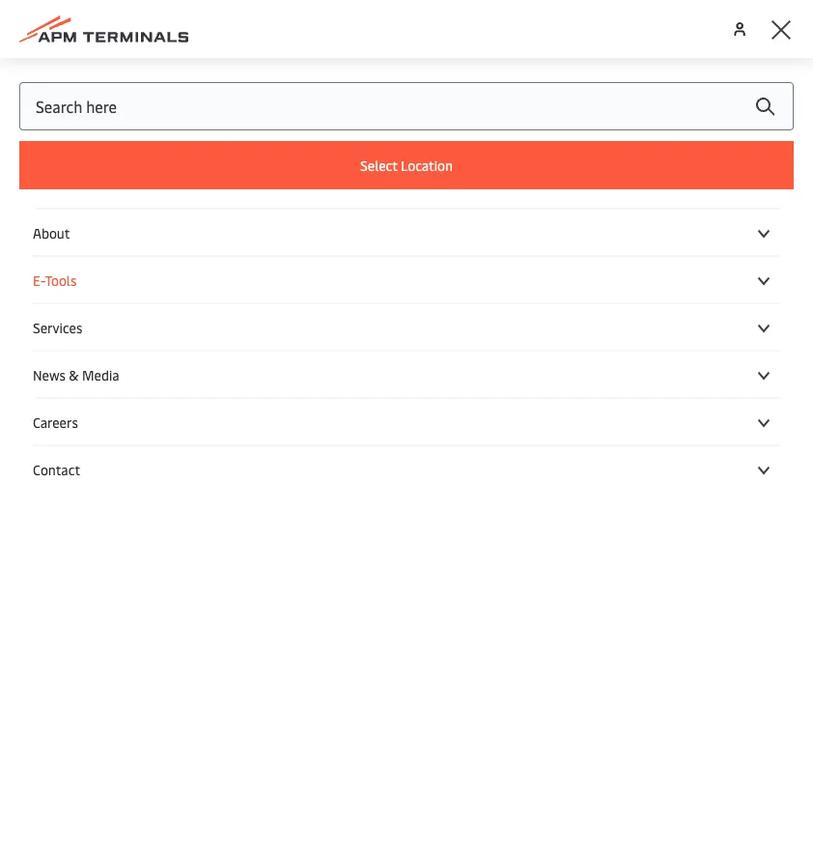 Task type: describe. For each thing, give the bounding box(es) containing it.
media
[[82, 365, 120, 384]]

tools
[[45, 271, 77, 289]]

select location button
[[19, 141, 794, 189]]

e-tools
[[33, 271, 77, 289]]

contact button
[[33, 460, 781, 478]]

news & media button
[[33, 365, 781, 384]]

careers
[[33, 413, 78, 431]]

about
[[33, 223, 70, 242]]

news & media
[[33, 365, 120, 384]]

contact
[[33, 460, 80, 478]]

e-tools button
[[33, 271, 781, 289]]

home
[[88, 411, 124, 429]]

services
[[33, 318, 82, 336]]

<
[[36, 411, 43, 429]]

services button
[[33, 318, 781, 336]]

&
[[69, 365, 79, 384]]



Task type: locate. For each thing, give the bounding box(es) containing it.
news
[[33, 365, 66, 384]]

location
[[401, 156, 453, 174]]

careers button
[[33, 413, 781, 431]]

Global search search field
[[19, 82, 794, 130]]

None submit
[[736, 82, 794, 130]]

< global home
[[36, 411, 124, 429]]

select
[[361, 156, 398, 174]]

e-
[[33, 271, 45, 289]]

about button
[[33, 223, 781, 242]]

insights image
[[0, 58, 814, 406]]

global home link
[[46, 411, 124, 429]]

insights
[[31, 470, 224, 546]]

global
[[46, 411, 85, 429]]

select location
[[361, 156, 453, 174]]



Task type: vqa. For each thing, say whether or not it's contained in the screenshot.
submit
yes



